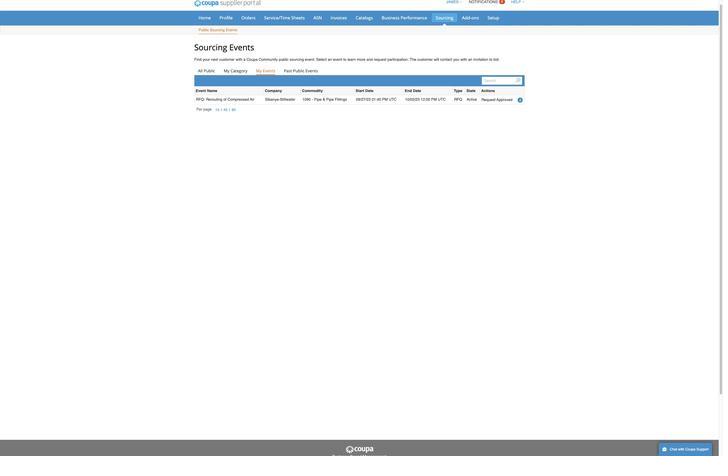 Task type: describe. For each thing, give the bounding box(es) containing it.
1 horizontal spatial coupa supplier portal image
[[345, 447, 374, 455]]

type button
[[454, 88, 463, 94]]

setup
[[488, 15, 500, 21]]

sourcing
[[290, 57, 304, 62]]

rfq: rerouting of compressed air
[[196, 98, 255, 102]]

10/02/23 12:00 pm utc
[[405, 98, 446, 102]]

rfq:
[[196, 98, 205, 102]]

rerouting
[[206, 98, 223, 102]]

event.
[[305, 57, 316, 62]]

orders
[[242, 15, 256, 21]]

actions
[[482, 89, 495, 93]]

public
[[279, 57, 289, 62]]

past
[[284, 68, 292, 74]]

category
[[231, 68, 248, 74]]

state button
[[467, 88, 476, 94]]

sibanye-
[[265, 98, 280, 102]]

support
[[697, 448, 709, 452]]

invoices
[[331, 15, 347, 21]]

participation.
[[388, 57, 409, 62]]

15
[[215, 108, 220, 112]]

pm for 01:40
[[382, 98, 388, 102]]

fittings
[[335, 98, 347, 102]]

start
[[356, 89, 365, 93]]

add-ons
[[462, 15, 479, 21]]

the
[[410, 57, 417, 62]]

1090 - pipe & pipe fittings
[[303, 98, 347, 102]]

search image
[[516, 78, 521, 83]]

profile
[[220, 15, 233, 21]]

45 button
[[222, 107, 229, 113]]

my category link
[[220, 67, 251, 75]]

commodity button
[[302, 88, 323, 94]]

all public
[[198, 68, 215, 74]]

1 vertical spatial sourcing
[[210, 28, 225, 32]]

air
[[250, 98, 255, 102]]

sourcing events
[[194, 42, 254, 53]]

chat with coupa support button
[[659, 444, 713, 457]]

find your next customer with a coupa community public sourcing event. select an event to learn more and request participation. the customer will contact you with an invitation to bid.
[[194, 57, 500, 62]]

service/time sheets
[[264, 15, 305, 21]]

&
[[323, 98, 326, 102]]

catalogs
[[356, 15, 373, 21]]

business
[[382, 15, 400, 21]]

company
[[265, 89, 282, 93]]

type
[[454, 89, 463, 93]]

sourcing link
[[432, 13, 458, 22]]

2 an from the left
[[469, 57, 473, 62]]

-
[[312, 98, 313, 102]]

home
[[199, 15, 211, 21]]

90
[[232, 108, 236, 112]]

bid.
[[494, 57, 500, 62]]

business performance link
[[378, 13, 431, 22]]

end
[[405, 89, 412, 93]]

90 button
[[230, 107, 238, 113]]

15 button
[[214, 107, 221, 113]]

sibanye-stillwater
[[265, 98, 296, 102]]

1 | from the left
[[221, 108, 222, 112]]

setup link
[[484, 13, 504, 22]]

asn link
[[310, 13, 326, 22]]

2 | from the left
[[229, 108, 230, 112]]

learn
[[348, 57, 356, 62]]

public for all
[[204, 68, 215, 74]]

utc for 10/02/23 12:00 pm utc
[[438, 98, 446, 102]]

per page
[[197, 107, 212, 112]]

public for past
[[293, 68, 305, 74]]

select
[[317, 57, 327, 62]]

1 an from the left
[[328, 57, 332, 62]]

1 customer from the left
[[219, 57, 235, 62]]

my for my category
[[224, 68, 230, 74]]

10/02/23
[[405, 98, 420, 102]]

my for my events
[[256, 68, 262, 74]]

public sourcing events
[[199, 28, 238, 32]]

events up a
[[230, 42, 254, 53]]

service/time sheets link
[[261, 13, 309, 22]]

sourcing for sourcing events
[[194, 42, 227, 53]]

service/time
[[264, 15, 290, 21]]

chat with coupa support
[[670, 448, 709, 452]]

my category
[[224, 68, 248, 74]]

1 horizontal spatial with
[[461, 57, 468, 62]]

1 to from the left
[[344, 57, 347, 62]]

more
[[357, 57, 366, 62]]

01:40
[[372, 98, 381, 102]]

profile link
[[216, 13, 237, 22]]

2 to from the left
[[490, 57, 493, 62]]

all public link
[[194, 67, 219, 75]]

add-
[[462, 15, 472, 21]]

home link
[[195, 13, 215, 22]]

request
[[482, 98, 496, 102]]

you
[[454, 57, 460, 62]]

chat
[[670, 448, 678, 452]]

actions button
[[482, 88, 495, 94]]

and
[[367, 57, 373, 62]]



Task type: locate. For each thing, give the bounding box(es) containing it.
past public events link
[[280, 67, 322, 75]]

compressed
[[228, 98, 249, 102]]

0 horizontal spatial navigation
[[197, 107, 238, 113]]

utc for 09/27/23 01:40 pm utc
[[389, 98, 397, 102]]

2 utc from the left
[[438, 98, 446, 102]]

with right chat
[[679, 448, 685, 452]]

sourcing left add-
[[436, 15, 454, 21]]

1 horizontal spatial an
[[469, 57, 473, 62]]

sourcing up next
[[194, 42, 227, 53]]

events down community
[[263, 68, 276, 74]]

0 horizontal spatial customer
[[219, 57, 235, 62]]

to left learn at the top
[[344, 57, 347, 62]]

with right you
[[461, 57, 468, 62]]

coupa right a
[[247, 57, 258, 62]]

pipe
[[314, 98, 322, 102], [327, 98, 334, 102]]

sourcing down profile link
[[210, 28, 225, 32]]

0 horizontal spatial pipe
[[314, 98, 322, 102]]

community
[[259, 57, 278, 62]]

an left event
[[328, 57, 332, 62]]

2 horizontal spatial with
[[679, 448, 685, 452]]

0 horizontal spatial with
[[236, 57, 243, 62]]

company button
[[265, 88, 282, 94]]

an left invitation
[[469, 57, 473, 62]]

coupa supplier portal image
[[190, 0, 265, 11], [345, 447, 374, 455]]

orders link
[[238, 13, 260, 22]]

with
[[236, 57, 243, 62], [461, 57, 468, 62], [679, 448, 685, 452]]

utc
[[389, 98, 397, 102], [438, 98, 446, 102]]

my inside my events link
[[256, 68, 262, 74]]

1 pipe from the left
[[314, 98, 322, 102]]

pipe right the &
[[327, 98, 334, 102]]

1 date from the left
[[366, 89, 374, 93]]

| right 15
[[221, 108, 222, 112]]

1 horizontal spatial date
[[413, 89, 421, 93]]

sourcing for sourcing
[[436, 15, 454, 21]]

contact
[[441, 57, 453, 62]]

0 horizontal spatial date
[[366, 89, 374, 93]]

customer right next
[[219, 57, 235, 62]]

public right all
[[204, 68, 215, 74]]

coupa
[[247, 57, 258, 62], [686, 448, 696, 452]]

|
[[221, 108, 222, 112], [229, 108, 230, 112]]

state
[[467, 89, 476, 93]]

events down event.
[[306, 68, 318, 74]]

1 horizontal spatial navigation
[[444, 0, 525, 8]]

1 pm from the left
[[382, 98, 388, 102]]

events down profile link
[[226, 28, 238, 32]]

pm for 12:00
[[432, 98, 437, 102]]

all
[[198, 68, 203, 74]]

0 vertical spatial navigation
[[444, 0, 525, 8]]

page
[[204, 107, 212, 112]]

utc right 01:40
[[389, 98, 397, 102]]

1 horizontal spatial my
[[256, 68, 262, 74]]

with inside button
[[679, 448, 685, 452]]

tab list
[[194, 67, 525, 75]]

events
[[226, 28, 238, 32], [230, 42, 254, 53], [263, 68, 276, 74], [306, 68, 318, 74]]

navigation containing per page
[[197, 107, 238, 113]]

asn
[[314, 15, 322, 21]]

to left bid.
[[490, 57, 493, 62]]

15 | 45 | 90
[[215, 108, 236, 112]]

approved
[[497, 98, 513, 102]]

2 vertical spatial sourcing
[[194, 42, 227, 53]]

1 horizontal spatial to
[[490, 57, 493, 62]]

1 horizontal spatial customer
[[418, 57, 433, 62]]

public inside "link"
[[204, 68, 215, 74]]

date inside button
[[366, 89, 374, 93]]

1 horizontal spatial coupa
[[686, 448, 696, 452]]

add-ons link
[[459, 13, 483, 22]]

0 horizontal spatial coupa supplier portal image
[[190, 0, 265, 11]]

public down home link
[[199, 28, 209, 32]]

1 horizontal spatial |
[[229, 108, 230, 112]]

pipe right -
[[314, 98, 322, 102]]

event name
[[196, 89, 217, 93]]

event
[[196, 89, 206, 93]]

pm
[[382, 98, 388, 102], [432, 98, 437, 102]]

pm right 12:00
[[432, 98, 437, 102]]

0 horizontal spatial an
[[328, 57, 332, 62]]

my events link
[[253, 67, 279, 75]]

1 horizontal spatial pipe
[[327, 98, 334, 102]]

request approved
[[482, 98, 513, 102]]

my inside my category link
[[224, 68, 230, 74]]

navigation
[[444, 0, 525, 8], [197, 107, 238, 113]]

commodity
[[302, 89, 323, 93]]

customer
[[219, 57, 235, 62], [418, 57, 433, 62]]

1 horizontal spatial utc
[[438, 98, 446, 102]]

date right "end"
[[413, 89, 421, 93]]

09/27/23 01:40 pm utc
[[356, 98, 397, 102]]

1 vertical spatial navigation
[[197, 107, 238, 113]]

date
[[366, 89, 374, 93], [413, 89, 421, 93]]

12:00
[[421, 98, 431, 102]]

2 pipe from the left
[[327, 98, 334, 102]]

public sourcing events link
[[198, 27, 238, 34]]

| left 90
[[229, 108, 230, 112]]

45
[[224, 108, 228, 112]]

stillwater
[[280, 98, 296, 102]]

date for start date
[[366, 89, 374, 93]]

your
[[203, 57, 210, 62]]

0 horizontal spatial |
[[221, 108, 222, 112]]

1 my from the left
[[224, 68, 230, 74]]

0 horizontal spatial my
[[224, 68, 230, 74]]

0 vertical spatial sourcing
[[436, 15, 454, 21]]

coupa inside button
[[686, 448, 696, 452]]

coupa left support
[[686, 448, 696, 452]]

2 date from the left
[[413, 89, 421, 93]]

performance
[[401, 15, 427, 21]]

1 utc from the left
[[389, 98, 397, 102]]

customer left will
[[418, 57, 433, 62]]

ons
[[472, 15, 479, 21]]

will
[[434, 57, 439, 62]]

event name button
[[196, 88, 217, 94]]

2 pm from the left
[[432, 98, 437, 102]]

0 vertical spatial coupa
[[247, 57, 258, 62]]

my events
[[256, 68, 276, 74]]

0 horizontal spatial pm
[[382, 98, 388, 102]]

public
[[199, 28, 209, 32], [204, 68, 215, 74], [293, 68, 305, 74]]

pm right 01:40
[[382, 98, 388, 102]]

1090
[[303, 98, 311, 102]]

name
[[207, 89, 217, 93]]

my left category
[[224, 68, 230, 74]]

rfq
[[455, 98, 463, 102]]

utc left rfq
[[438, 98, 446, 102]]

active
[[467, 98, 477, 102]]

sheets
[[292, 15, 305, 21]]

past public events
[[284, 68, 318, 74]]

per
[[197, 107, 202, 112]]

with left a
[[236, 57, 243, 62]]

of
[[224, 98, 227, 102]]

09/27/23
[[356, 98, 371, 102]]

start date
[[356, 89, 374, 93]]

1 vertical spatial coupa supplier portal image
[[345, 447, 374, 455]]

2 customer from the left
[[418, 57, 433, 62]]

0 vertical spatial coupa supplier portal image
[[190, 0, 265, 11]]

Search text field
[[482, 77, 523, 85]]

my
[[224, 68, 230, 74], [256, 68, 262, 74]]

date right start at the top
[[366, 89, 374, 93]]

a
[[244, 57, 246, 62]]

end date
[[405, 89, 421, 93]]

1 horizontal spatial pm
[[432, 98, 437, 102]]

0 horizontal spatial to
[[344, 57, 347, 62]]

0 horizontal spatial coupa
[[247, 57, 258, 62]]

request
[[374, 57, 387, 62]]

find
[[194, 57, 202, 62]]

public right past
[[293, 68, 305, 74]]

date for end date
[[413, 89, 421, 93]]

1 vertical spatial coupa
[[686, 448, 696, 452]]

next
[[211, 57, 218, 62]]

business performance
[[382, 15, 427, 21]]

end date button
[[405, 88, 421, 94]]

date inside button
[[413, 89, 421, 93]]

my down community
[[256, 68, 262, 74]]

2 my from the left
[[256, 68, 262, 74]]

0 horizontal spatial utc
[[389, 98, 397, 102]]

tab list containing all public
[[194, 67, 525, 75]]



Task type: vqa. For each thing, say whether or not it's contained in the screenshot.
bottom the Via
no



